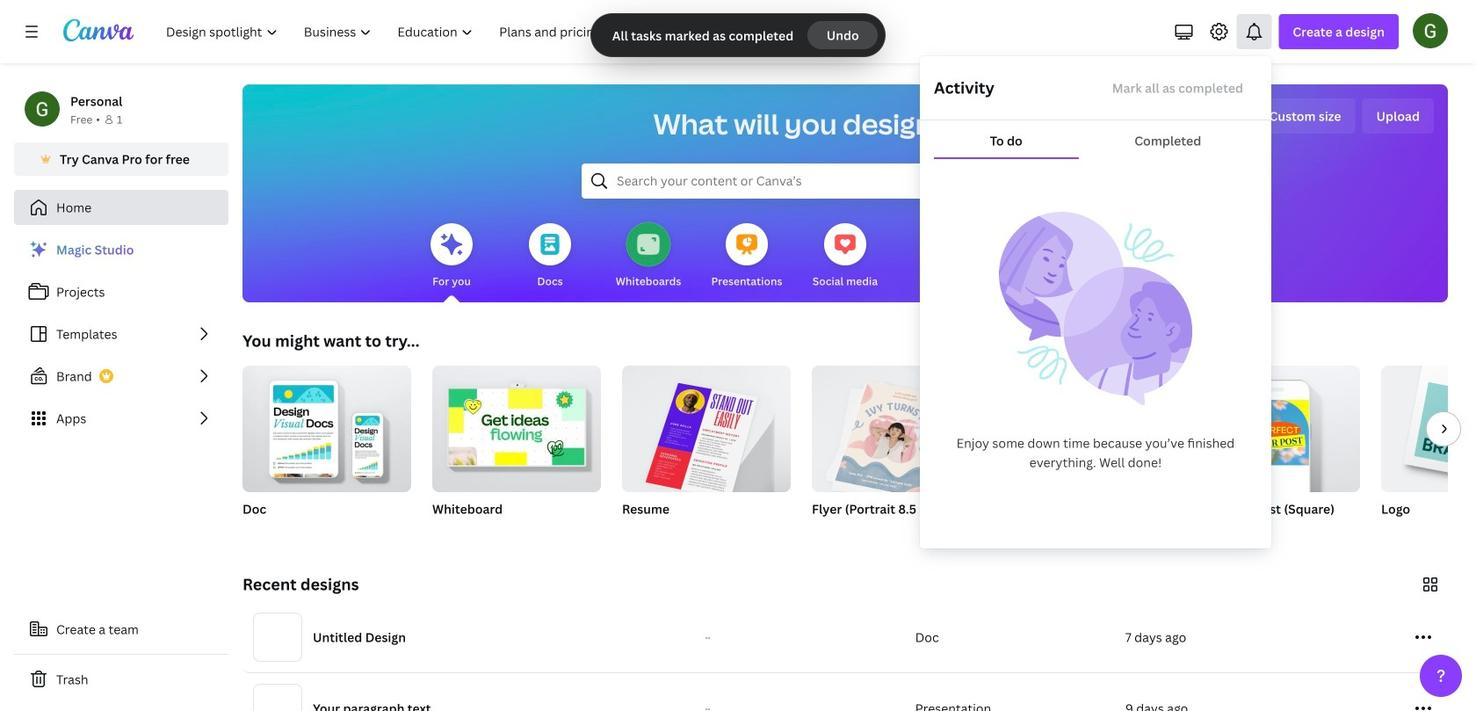 Task type: describe. For each thing, give the bounding box(es) containing it.
Search search field
[[617, 164, 1074, 198]]

gary orlando image
[[1413, 13, 1448, 48]]



Task type: locate. For each thing, give the bounding box(es) containing it.
a picture of two chat message bubbles with people's faces in them. image
[[999, 212, 1193, 405]]

top level navigation element
[[155, 14, 706, 49]]

group
[[622, 359, 791, 540], [622, 359, 791, 500], [1192, 359, 1360, 540], [1192, 359, 1360, 492], [243, 366, 411, 540], [243, 366, 411, 492], [432, 366, 601, 540], [812, 366, 981, 540], [812, 366, 981, 498], [1382, 366, 1476, 540], [1382, 366, 1476, 492]]

list
[[14, 232, 229, 436]]

None search field
[[582, 163, 1109, 199]]

status
[[591, 14, 885, 56]]



Task type: vqa. For each thing, say whether or not it's contained in the screenshot.
Zoom button
no



